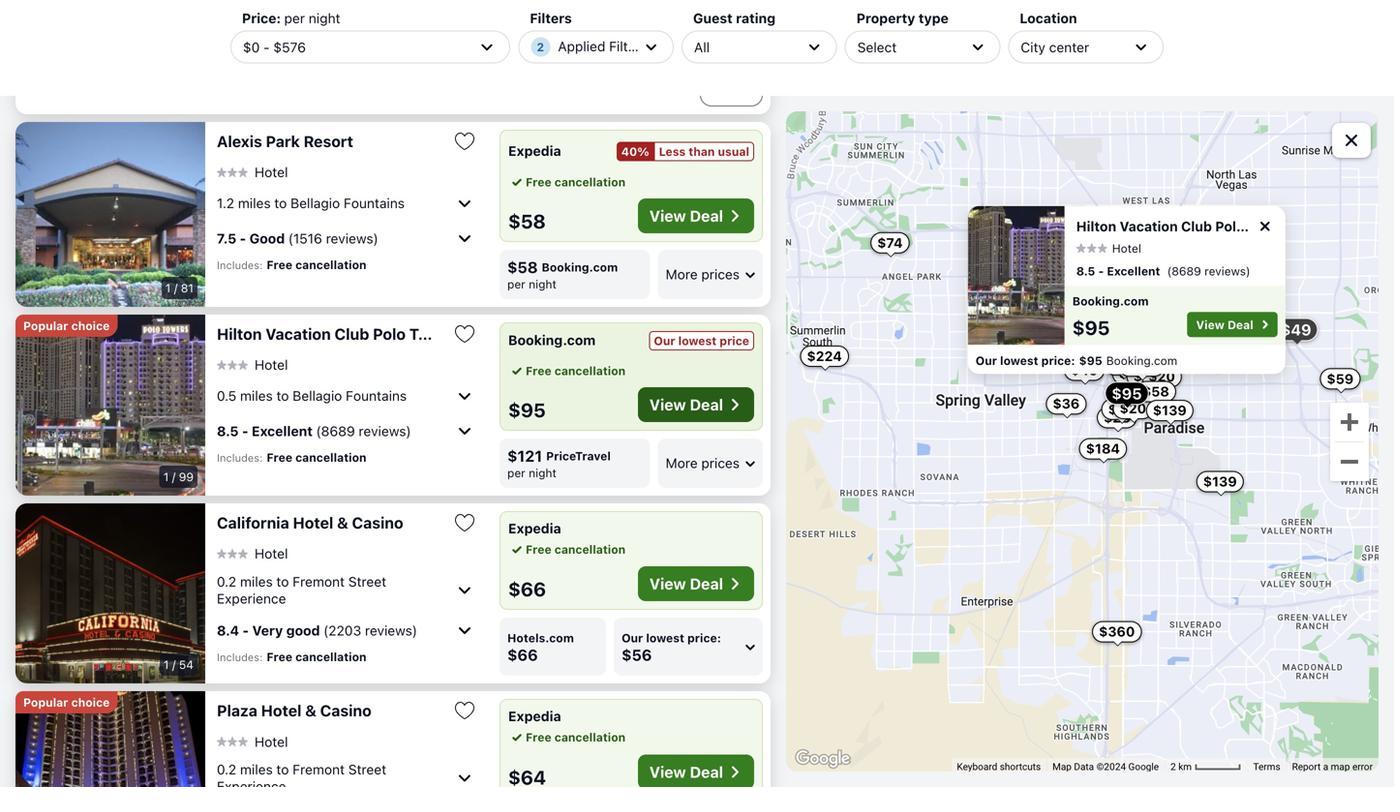 Task type: describe. For each thing, give the bounding box(es) containing it.
cancellation down pricetravel on the left bottom
[[554, 542, 626, 556]]

very
[[252, 622, 283, 638]]

cancellation down 40%
[[554, 175, 626, 189]]

guest rating
[[693, 10, 776, 26]]

polo inside hilton vacation club polo towers las vegas button
[[373, 325, 406, 343]]

pricetravel
[[546, 449, 611, 462]]

$59
[[1327, 371, 1354, 387]]

terms link
[[1253, 761, 1280, 772]]

type
[[919, 10, 949, 26]]

resort
[[304, 132, 353, 150]]

2 for 2 km
[[1170, 761, 1176, 772]]

0 vertical spatial night
[[309, 10, 340, 26]]

casino for plaza hotel & casino
[[320, 701, 371, 720]]

cancellation down (2203
[[295, 650, 366, 663]]

california hotel & casino
[[217, 513, 403, 532]]

choice for plaza
[[71, 696, 110, 709]]

$58 inside button
[[1142, 383, 1169, 399]]

than
[[689, 144, 715, 158]]

map region
[[786, 111, 1379, 772]]

applied
[[558, 38, 605, 54]]

report a map error link
[[1292, 761, 1373, 772]]

per for $95
[[507, 466, 525, 479]]

0 vertical spatial (8689
[[1167, 264, 1201, 278]]

shortcuts
[[1000, 761, 1041, 772]]

our lowest price
[[654, 334, 749, 347]]

$95 up our lowest price: $95 booking.com
[[1073, 316, 1110, 339]]

hotel button up 0.5
[[217, 356, 288, 373]]

$224 button
[[800, 346, 849, 367]]

$0
[[243, 39, 260, 55]]

more for $95
[[666, 455, 698, 471]]

view for $95
[[649, 395, 686, 414]]

error
[[1352, 761, 1373, 772]]

city center
[[1021, 39, 1089, 55]]

edreams
[[221, 11, 270, 25]]

hilton vacation club polo towers las vegas button
[[217, 324, 543, 343]]

$289 button
[[1112, 363, 1161, 384]]

view for $58
[[649, 206, 686, 225]]

$59 button
[[1320, 368, 1360, 389]]

report
[[1292, 761, 1321, 772]]

more prices button for $95
[[658, 438, 763, 488]]

2 for 2
[[537, 40, 544, 54]]

hotel up 0.5 miles to bellagio fountains
[[255, 357, 288, 373]]

select
[[857, 39, 897, 55]]

0 vertical spatial lowest
[[678, 334, 717, 347]]

free cancellation button for $95
[[508, 362, 626, 379]]

from edreams button
[[55, 2, 731, 27]]

$56
[[622, 646, 652, 664]]

hotel inside button
[[293, 513, 333, 532]]

1.2
[[217, 195, 234, 211]]

popular choice for plaza hotel & casino
[[23, 696, 110, 709]]

california
[[217, 513, 289, 532]]

our lowest price: $56
[[622, 631, 721, 664]]

california hotel & casino button
[[217, 513, 438, 532]]

- right $39 button
[[1098, 264, 1104, 278]]

$184 button
[[1079, 438, 1127, 460]]

$53
[[1133, 368, 1160, 384]]

property
[[856, 10, 915, 26]]

0 vertical spatial hilton
[[1076, 218, 1117, 234]]

hotel button down california
[[217, 545, 288, 562]]

1 vertical spatial $58
[[507, 258, 538, 276]]

$139 inside the $179 $139
[[1153, 402, 1187, 418]]

per for $58
[[507, 277, 525, 291]]

bellagio for $58
[[291, 195, 340, 211]]

$64 button
[[1154, 224, 1195, 246]]

hilton vacation club polo towers las vegas image
[[968, 206, 1065, 345]]

99
[[179, 470, 194, 483]]

alexis park resort
[[217, 132, 353, 150]]

reviews) down "$145" "button"
[[1205, 264, 1251, 278]]

$138 button
[[1140, 302, 1187, 323]]

0 vertical spatial $25 button
[[1104, 354, 1144, 375]]

0.2 miles to fremont street experience for plaza
[[217, 761, 386, 787]]

more for $58
[[666, 266, 698, 282]]

fountains for $95
[[346, 388, 407, 404]]

1 horizontal spatial excellent
[[1107, 264, 1160, 278]]

price: per night
[[242, 10, 340, 26]]

towers inside button
[[409, 325, 463, 343]]

park
[[266, 132, 300, 150]]

usual
[[718, 144, 749, 158]]

more prices button for $58
[[658, 250, 763, 299]]

plaza
[[217, 701, 257, 720]]

deal for $58
[[690, 206, 723, 225]]

0 vertical spatial vacation
[[1120, 218, 1178, 234]]

hotel down plaza hotel & casino
[[255, 734, 288, 750]]

cancellation down $56
[[554, 730, 626, 744]]

view deal button for hilton vacation club polo towers las vegas
[[638, 387, 754, 422]]

free cancellation button for $58
[[508, 173, 626, 190]]

1 vertical spatial excellent
[[252, 423, 313, 439]]

0 vertical spatial vegas
[[1326, 218, 1366, 234]]

miles down plaza
[[240, 761, 273, 777]]

$139 inside "button"
[[1203, 473, 1237, 489]]

view deal for $95
[[649, 395, 723, 414]]

keyboard shortcuts
[[957, 761, 1041, 772]]

price:
[[242, 10, 281, 26]]

our for $56
[[622, 631, 643, 645]]

fremont for plaza
[[293, 761, 345, 777]]

7.5 - good (1516 reviews)
[[217, 230, 378, 246]]

8.4 - very good (2203 reviews)
[[217, 622, 417, 638]]

0 vertical spatial $34
[[1175, 229, 1202, 245]]

popular choice button for hilton vacation club polo towers las vegas
[[15, 314, 117, 337]]

alexis
[[217, 132, 262, 150]]

1 vertical spatial $25 button
[[1101, 399, 1141, 420]]

close image
[[1256, 218, 1274, 235]]

$95 button
[[1105, 382, 1149, 405]]

0 vertical spatial las
[[1299, 218, 1322, 234]]

8.4
[[217, 622, 239, 638]]

1 expedia from the top
[[508, 143, 561, 159]]

cancellation down 0.5 miles to bellagio fountains button
[[295, 450, 366, 464]]

2 km button
[[1165, 758, 1247, 773]]

/ for $95
[[172, 470, 176, 483]]

a
[[1323, 761, 1328, 772]]

$95 inside button
[[1112, 384, 1142, 402]]

0 horizontal spatial $139 button
[[1146, 400, 1193, 421]]

lowest for $95
[[1000, 354, 1039, 367]]

1 vertical spatial $25
[[1108, 401, 1134, 417]]

1 vertical spatial $34
[[1155, 267, 1182, 283]]

0.5 miles to bellagio fountains
[[217, 388, 407, 404]]

popular for plaza hotel & casino
[[23, 696, 68, 709]]

to down plaza hotel & casino
[[276, 761, 289, 777]]

$24
[[1125, 309, 1152, 325]]

popular for hilton vacation club polo towers las vegas
[[23, 319, 68, 332]]

1.2 miles to bellagio fountains
[[217, 195, 405, 211]]

$360 button
[[1092, 621, 1142, 642]]

km
[[1178, 761, 1192, 772]]

0 vertical spatial $20 button
[[1142, 366, 1182, 387]]

1 / 54
[[163, 658, 194, 671]]

experience for plaza
[[217, 778, 286, 787]]

from
[[193, 11, 218, 25]]

hotel button right $39
[[1076, 241, 1141, 255]]

to for $58
[[274, 195, 287, 211]]

more prices for $58
[[666, 266, 740, 282]]

$45
[[1071, 362, 1098, 378]]

per night for $95
[[507, 466, 556, 479]]

$45 button
[[1064, 360, 1104, 381]]

2 vertical spatial $34
[[1142, 288, 1169, 304]]

1 vertical spatial (8689
[[316, 423, 355, 439]]

street for plaza hotel & casino
[[348, 761, 386, 777]]

0.2 miles to fremont street experience button for plaza hotel & casino
[[217, 757, 476, 787]]

0 vertical spatial $58
[[508, 209, 546, 232]]

free cancellation button for $66
[[508, 540, 626, 558]]

miles for $95
[[240, 388, 273, 404]]

reviews) down 0.5 miles to bellagio fountains button
[[359, 423, 411, 439]]

prices for $95
[[701, 455, 740, 471]]

terms
[[1253, 761, 1280, 772]]

1 horizontal spatial $139 button
[[1196, 471, 1244, 492]]

to for $95
[[276, 388, 289, 404]]

alexis park resort button
[[217, 131, 438, 151]]

$74
[[877, 235, 903, 251]]

0 vertical spatial 8.5 - excellent (8689 reviews)
[[1076, 264, 1251, 278]]

1 horizontal spatial filters
[[609, 38, 647, 54]]

fremont for california
[[293, 573, 345, 589]]

$184
[[1086, 441, 1120, 457]]

0.5 miles to bellagio fountains button
[[217, 380, 476, 411]]

$138
[[1147, 304, 1181, 320]]

google image
[[791, 746, 855, 772]]

plaza hotel & casino button
[[217, 701, 438, 720]]

0 vertical spatial $25
[[1111, 357, 1137, 373]]

includes: for $95
[[217, 451, 263, 464]]

street for california hotel & casino
[[348, 573, 386, 589]]

0.2 miles to fremont street experience button for california hotel & casino
[[217, 569, 476, 611]]

1 horizontal spatial $20
[[1148, 369, 1175, 384]]

lowest for $56
[[646, 631, 684, 645]]

- for $66
[[242, 622, 249, 638]]

/ for $66
[[172, 658, 176, 671]]

$64
[[1161, 227, 1188, 243]]

2 km
[[1170, 761, 1194, 772]]

$54 button
[[1138, 337, 1179, 359]]

& for plaza
[[305, 701, 316, 720]]

1 / 81
[[165, 281, 194, 295]]

per night for $58
[[507, 277, 556, 291]]

0 horizontal spatial filters
[[530, 10, 572, 26]]

0 horizontal spatial $20
[[1120, 400, 1146, 416]]

1 horizontal spatial club
[[1181, 218, 1212, 234]]

from edreams
[[190, 11, 270, 25]]

$100 button
[[1100, 350, 1148, 371]]

0.2 for plaza hotel & casino
[[217, 761, 236, 777]]

1 vertical spatial $66
[[508, 577, 546, 600]]



Task type: vqa. For each thing, say whether or not it's contained in the screenshot.
field
no



Task type: locate. For each thing, give the bounding box(es) containing it.
includes: down 0.5
[[217, 451, 263, 464]]

8.5 - excellent (8689 reviews) down 0.5 miles to bellagio fountains
[[217, 423, 411, 439]]

0 vertical spatial fremont
[[293, 573, 345, 589]]

3 free cancellation button from the top
[[508, 540, 626, 558]]

1 fremont from the top
[[293, 573, 345, 589]]

$45 $59
[[1071, 362, 1354, 387]]

excellent
[[1107, 264, 1160, 278], [252, 423, 313, 439]]

includes: free cancellation down "7.5 - good (1516 reviews)"
[[217, 258, 366, 271]]

$66 inside button
[[1163, 224, 1191, 240]]

1 vertical spatial 0.2
[[217, 761, 236, 777]]

includes:
[[217, 259, 263, 271], [217, 451, 263, 464], [217, 651, 263, 663]]

lowest inside our lowest price: $56
[[646, 631, 684, 645]]

0.2 miles to fremont street experience up good
[[217, 573, 386, 606]]

(8689 down "$145" "button"
[[1167, 264, 1201, 278]]

free cancellation down pricetravel on the left bottom
[[526, 542, 626, 556]]

free cancellation button down 40%
[[508, 173, 626, 190]]

fountains down resort
[[344, 195, 405, 211]]

1 horizontal spatial las
[[1299, 218, 1322, 234]]

3 free cancellation from the top
[[526, 542, 626, 556]]

view deal
[[649, 206, 723, 225], [1196, 318, 1254, 331], [649, 395, 723, 414], [649, 575, 723, 593], [649, 763, 723, 781]]

1.2 miles to bellagio fountains button
[[217, 188, 476, 219]]

0 horizontal spatial 8.5 - excellent (8689 reviews)
[[217, 423, 411, 439]]

1 vertical spatial /
[[172, 470, 176, 483]]

2 popular choice from the top
[[23, 696, 110, 709]]

1 vertical spatial includes:
[[217, 451, 263, 464]]

54
[[179, 658, 194, 671]]

1 vertical spatial 2
[[1170, 761, 1176, 772]]

fountains
[[344, 195, 405, 211], [346, 388, 407, 404]]

2 inside button
[[1170, 761, 1176, 772]]

las
[[1299, 218, 1322, 234], [467, 325, 493, 343]]

1 vertical spatial popular choice button
[[15, 691, 117, 713]]

deal for $95
[[690, 395, 723, 414]]

map
[[1052, 761, 1072, 772]]

includes: free cancellation for $58
[[217, 258, 366, 271]]

1 popular from the top
[[23, 319, 68, 332]]

free cancellation for $66
[[526, 542, 626, 556]]

cancellation down (1516 at the left
[[295, 258, 366, 271]]

reviews) down the 1.2 miles to bellagio fountains button
[[326, 230, 378, 246]]

polo left 'close' 'icon'
[[1215, 218, 1245, 234]]

hilton left $64 on the top of page
[[1076, 218, 1117, 234]]

hotel button down alexis
[[217, 164, 288, 181]]

bellagio inside button
[[293, 388, 342, 404]]

1 vertical spatial street
[[348, 761, 386, 777]]

fountains inside the 1.2 miles to bellagio fountains button
[[344, 195, 405, 211]]

$28 button
[[1097, 407, 1137, 428]]

& inside plaza hotel & casino "button"
[[305, 701, 316, 720]]

1 vertical spatial popular choice
[[23, 696, 110, 709]]

1 vertical spatial $20
[[1120, 400, 1146, 416]]

street down plaza hotel & casino "button"
[[348, 761, 386, 777]]

more
[[666, 266, 698, 282], [666, 455, 698, 471]]

night
[[309, 10, 340, 26], [529, 277, 556, 291], [529, 466, 556, 479]]

expedia for plaza hotel & casino
[[508, 708, 561, 724]]

$360
[[1099, 624, 1135, 640]]

2 left applied
[[537, 40, 544, 54]]

$179 $139
[[1125, 358, 1187, 418]]

our down hilton vacation club polo towers las vegas image on the right of page
[[976, 354, 997, 367]]

4 free cancellation from the top
[[526, 730, 626, 744]]

1 horizontal spatial &
[[337, 513, 348, 532]]

free cancellation for $95
[[526, 364, 626, 377]]

hotel button down plaza
[[217, 733, 288, 750]]

vegas inside button
[[497, 325, 543, 343]]

8.5 - excellent (8689 reviews) down $64 button
[[1076, 264, 1251, 278]]

1 vertical spatial fremont
[[293, 761, 345, 777]]

price
[[720, 334, 749, 347]]

1 left the 54
[[163, 658, 169, 671]]

1 for $95
[[163, 470, 169, 483]]

1 vertical spatial 8.5 - excellent (8689 reviews)
[[217, 423, 411, 439]]

1
[[165, 281, 171, 295], [163, 470, 169, 483], [163, 658, 169, 671]]

view for $66
[[649, 575, 686, 593]]

0 vertical spatial &
[[337, 513, 348, 532]]

our up $56
[[622, 631, 643, 645]]

2 0.2 from the top
[[217, 761, 236, 777]]

$95 down $289
[[1112, 384, 1142, 402]]

2 free cancellation from the top
[[526, 364, 626, 377]]

free cancellation down hotels.com $66
[[526, 730, 626, 744]]

bellagio for $95
[[293, 388, 342, 404]]

1 for $66
[[163, 658, 169, 671]]

1 left 81
[[165, 281, 171, 295]]

0 vertical spatial price:
[[1042, 354, 1075, 367]]

lowest up $56
[[646, 631, 684, 645]]

hotel left $64 button
[[1112, 241, 1141, 255]]

0 horizontal spatial price:
[[687, 631, 721, 645]]

club inside button
[[335, 325, 369, 343]]

price: for $95
[[1042, 354, 1075, 367]]

1 horizontal spatial hilton vacation club polo towers las vegas
[[1076, 218, 1366, 234]]

california hotel & casino, (las vegas, usa) image
[[15, 503, 205, 683]]

property type
[[856, 10, 949, 26]]

0 vertical spatial club
[[1181, 218, 1212, 234]]

cancellation up pricetravel on the left bottom
[[554, 364, 626, 377]]

0 horizontal spatial 2
[[537, 40, 544, 54]]

free cancellation down 40%
[[526, 175, 626, 189]]

experience down plaza
[[217, 778, 286, 787]]

2 vertical spatial night
[[529, 466, 556, 479]]

$576
[[273, 39, 306, 55]]

2 choice from the top
[[71, 696, 110, 709]]

- for $95
[[242, 423, 248, 439]]

0 vertical spatial popular choice button
[[15, 314, 117, 337]]

0 horizontal spatial &
[[305, 701, 316, 720]]

filters up applied
[[530, 10, 572, 26]]

$66 inside hotels.com $66
[[507, 646, 538, 664]]

$179 button
[[1118, 355, 1165, 377]]

free cancellation button up hotels.com
[[508, 540, 626, 558]]

polo
[[1215, 218, 1245, 234], [373, 325, 406, 343]]

1 horizontal spatial polo
[[1215, 218, 1245, 234]]

to for $66
[[276, 573, 289, 589]]

0 vertical spatial 0.2
[[217, 573, 236, 589]]

$145
[[1168, 226, 1201, 242]]

1 vertical spatial $139
[[1203, 473, 1237, 489]]

$179
[[1125, 358, 1158, 374]]

guest
[[693, 10, 733, 26]]

1 vertical spatial 0.2 miles to fremont street experience button
[[217, 757, 476, 787]]

lowest left $45
[[1000, 354, 1039, 367]]

$95 up $121
[[508, 398, 546, 421]]

3 includes: free cancellation from the top
[[217, 650, 366, 663]]

1 more prices from the top
[[666, 266, 740, 282]]

1 0.2 from the top
[[217, 573, 236, 589]]

1 vertical spatial polo
[[373, 325, 406, 343]]

0 vertical spatial $20
[[1148, 369, 1175, 384]]

2 expedia from the top
[[508, 520, 561, 536]]

$28
[[1104, 409, 1130, 425]]

0 vertical spatial $139 button
[[1146, 400, 1193, 421]]

location
[[1020, 10, 1077, 26]]

club
[[1181, 218, 1212, 234], [335, 325, 369, 343]]

1 choice from the top
[[71, 319, 110, 332]]

deal for $66
[[690, 575, 723, 593]]

1 per night from the top
[[507, 277, 556, 291]]

all
[[694, 39, 710, 55]]

& inside california hotel & casino button
[[337, 513, 348, 532]]

2 more prices from the top
[[666, 455, 740, 471]]

0 horizontal spatial polo
[[373, 325, 406, 343]]

0 vertical spatial more
[[666, 266, 698, 282]]

0 horizontal spatial $139
[[1153, 402, 1187, 418]]

excellent down 0.5 miles to bellagio fountains
[[252, 423, 313, 439]]

1 street from the top
[[348, 573, 386, 589]]

1 horizontal spatial (8689
[[1167, 264, 1201, 278]]

2 popular from the top
[[23, 696, 68, 709]]

- right 7.5
[[240, 230, 246, 246]]

experience
[[217, 590, 286, 606], [217, 778, 286, 787]]

more prices for $95
[[666, 455, 740, 471]]

casino
[[352, 513, 403, 532], [320, 701, 371, 720]]

bellagio down hilton vacation club polo towers las vegas button
[[293, 388, 342, 404]]

miles for $58
[[238, 195, 271, 211]]

popular
[[23, 319, 68, 332], [23, 696, 68, 709]]

0 vertical spatial fountains
[[344, 195, 405, 211]]

0 vertical spatial 2
[[537, 40, 544, 54]]

- down 0.5 miles to bellagio fountains
[[242, 423, 248, 439]]

$40 button
[[1157, 219, 1198, 240]]

1 includes: from the top
[[217, 259, 263, 271]]

$53 button
[[1127, 366, 1167, 387]]

0 horizontal spatial (8689
[[316, 423, 355, 439]]

miles
[[238, 195, 271, 211], [240, 388, 273, 404], [240, 573, 273, 589], [240, 761, 273, 777]]

8.5 right $39 button
[[1076, 264, 1095, 278]]

$95
[[1073, 316, 1110, 339], [1079, 354, 1103, 367], [1112, 384, 1142, 402], [508, 398, 546, 421]]

hotel right plaza
[[261, 701, 302, 720]]

1 horizontal spatial 8.5
[[1076, 264, 1095, 278]]

40%
[[621, 144, 649, 158]]

1 horizontal spatial 2
[[1170, 761, 1176, 772]]

choice for hilton
[[71, 319, 110, 332]]

1 horizontal spatial towers
[[1248, 218, 1296, 234]]

0 vertical spatial per night
[[507, 277, 556, 291]]

1 / 99
[[163, 470, 194, 483]]

hotel down park
[[255, 164, 288, 180]]

- for $58
[[240, 230, 246, 246]]

1 experience from the top
[[217, 590, 286, 606]]

view deal button for alexis park resort
[[638, 198, 754, 233]]

to right 0.5
[[276, 388, 289, 404]]

$139 button
[[1146, 400, 1193, 421], [1196, 471, 1244, 492]]

street up (2203
[[348, 573, 386, 589]]

1 vertical spatial includes: free cancellation
[[217, 450, 366, 464]]

1 vertical spatial choice
[[71, 696, 110, 709]]

0 vertical spatial per
[[284, 10, 305, 26]]

experience for california
[[217, 590, 286, 606]]

applied filters
[[558, 38, 647, 54]]

0 vertical spatial street
[[348, 573, 386, 589]]

0.2
[[217, 573, 236, 589], [217, 761, 236, 777]]

view
[[649, 206, 686, 225], [1196, 318, 1225, 331], [649, 395, 686, 414], [649, 575, 686, 593], [649, 763, 686, 781]]

polo up 0.5 miles to bellagio fountains button
[[373, 325, 406, 343]]

2 prices from the top
[[701, 455, 740, 471]]

& right california
[[337, 513, 348, 532]]

0 vertical spatial more prices
[[666, 266, 740, 282]]

0.2 for california hotel & casino
[[217, 573, 236, 589]]

includes: free cancellation down 0.5 miles to bellagio fountains
[[217, 450, 366, 464]]

0.2 miles to fremont street experience button down plaza hotel & casino "button"
[[217, 757, 476, 787]]

8.5
[[1076, 264, 1095, 278], [217, 423, 239, 439]]

0.2 down plaza
[[217, 761, 236, 777]]

includes: down 8.4
[[217, 651, 263, 663]]

1 vertical spatial 8.5
[[217, 423, 239, 439]]

towers
[[1248, 218, 1296, 234], [409, 325, 463, 343]]

miles right 0.5
[[240, 388, 273, 404]]

our for $95
[[976, 354, 997, 367]]

0 vertical spatial includes: free cancellation
[[217, 258, 366, 271]]

view deal button
[[638, 198, 754, 233], [1188, 312, 1278, 337], [638, 387, 754, 422], [638, 566, 754, 601], [638, 754, 754, 787]]

$95 left $100
[[1079, 354, 1103, 367]]

$36 button
[[1046, 393, 1086, 415]]

2 left km
[[1170, 761, 1176, 772]]

2 horizontal spatial our
[[976, 354, 997, 367]]

0 vertical spatial experience
[[217, 590, 286, 606]]

hilton up 0.5
[[217, 325, 262, 343]]

free cancellation for $58
[[526, 175, 626, 189]]

2 vertical spatial $66
[[507, 646, 538, 664]]

0 horizontal spatial las
[[467, 325, 493, 343]]

prices for $58
[[701, 266, 740, 282]]

$25
[[1111, 357, 1137, 373], [1108, 401, 1134, 417]]

/ left 99
[[172, 470, 176, 483]]

2 per night from the top
[[507, 466, 556, 479]]

popular choice button
[[15, 314, 117, 337], [15, 691, 117, 713]]

view deal button for plaza hotel & casino
[[638, 754, 754, 787]]

plaza hotel & casino
[[217, 701, 371, 720]]

0.2 up 8.4
[[217, 573, 236, 589]]

1 horizontal spatial $139
[[1203, 473, 1237, 489]]

night for $95
[[529, 466, 556, 479]]

0 vertical spatial our
[[654, 334, 675, 347]]

includes: free cancellation for $66
[[217, 650, 366, 663]]

$58 button
[[1135, 381, 1176, 402]]

free cancellation button up pricetravel on the left bottom
[[508, 362, 626, 379]]

1 popular choice from the top
[[23, 319, 110, 332]]

- right $0
[[263, 39, 270, 55]]

view deal button for california hotel & casino
[[638, 566, 754, 601]]

2 0.2 miles to fremont street experience button from the top
[[217, 757, 476, 787]]

hilton vacation club polo towers las vegas, (las vegas, usa) image
[[15, 314, 205, 495]]

includes: for $66
[[217, 651, 263, 663]]

2 vertical spatial lowest
[[646, 631, 684, 645]]

fountains inside 0.5 miles to bellagio fountains button
[[346, 388, 407, 404]]

filters
[[530, 10, 572, 26], [609, 38, 647, 54]]

hotels.com
[[507, 631, 574, 645]]

0 vertical spatial popular
[[23, 319, 68, 332]]

1 vertical spatial towers
[[409, 325, 463, 343]]

rating
[[736, 10, 776, 26]]

0 horizontal spatial excellent
[[252, 423, 313, 439]]

our left price
[[654, 334, 675, 347]]

reviews) right (2203
[[365, 622, 417, 638]]

bellagio up (1516 at the left
[[291, 195, 340, 211]]

2 includes: free cancellation from the top
[[217, 450, 366, 464]]

1 vertical spatial hilton vacation club polo towers las vegas
[[217, 325, 543, 343]]

$121
[[507, 447, 542, 465]]

1 free cancellation from the top
[[526, 175, 626, 189]]

our lowest price: $95 booking.com
[[976, 354, 1178, 367]]

includes: for $58
[[217, 259, 263, 271]]

fremont up 8.4 - very good (2203 reviews)
[[293, 573, 345, 589]]

0 vertical spatial more prices button
[[658, 250, 763, 299]]

0 vertical spatial expedia
[[508, 143, 561, 159]]

experience up very
[[217, 590, 286, 606]]

$49
[[1281, 320, 1311, 339]]

1 vertical spatial $139 button
[[1196, 471, 1244, 492]]

free cancellation button
[[508, 173, 626, 190], [508, 362, 626, 379], [508, 540, 626, 558], [508, 728, 626, 746]]

fremont down plaza hotel & casino "button"
[[293, 761, 345, 777]]

/ left the 54
[[172, 658, 176, 671]]

©2024
[[1096, 761, 1126, 772]]

1 vertical spatial price:
[[687, 631, 721, 645]]

miles for $66
[[240, 573, 273, 589]]

$54
[[1145, 340, 1172, 356]]

free cancellation up pricetravel on the left bottom
[[526, 364, 626, 377]]

2 free cancellation button from the top
[[508, 362, 626, 379]]

3 includes: from the top
[[217, 651, 263, 663]]

1 0.2 miles to fremont street experience from the top
[[217, 573, 386, 606]]

deal
[[690, 206, 723, 225], [1228, 318, 1254, 331], [690, 395, 723, 414], [690, 575, 723, 593], [690, 763, 723, 781]]

free cancellation button down hotels.com $66
[[508, 728, 626, 746]]

0 vertical spatial hilton vacation club polo towers las vegas
[[1076, 218, 1366, 234]]

1 vertical spatial lowest
[[1000, 354, 1039, 367]]

plaza hotel & casino, (las vegas, usa) image
[[15, 691, 205, 787]]

1 left 99
[[163, 470, 169, 483]]

3 expedia from the top
[[508, 708, 561, 724]]

to up good
[[274, 195, 287, 211]]

& for california
[[337, 513, 348, 532]]

fountains for $58
[[344, 195, 405, 211]]

2 more prices button from the top
[[658, 438, 763, 488]]

miles up very
[[240, 573, 273, 589]]

$34
[[1175, 229, 1202, 245], [1155, 267, 1182, 283], [1142, 288, 1169, 304]]

1 vertical spatial experience
[[217, 778, 286, 787]]

1 vertical spatial $20 button
[[1113, 398, 1153, 419]]

miles right the 1.2
[[238, 195, 271, 211]]

1 for $58
[[165, 281, 171, 295]]

$0 - $576
[[243, 39, 306, 55]]

includes: free cancellation down good
[[217, 650, 366, 663]]

0 vertical spatial choice
[[71, 319, 110, 332]]

map data ©2024 google
[[1052, 761, 1159, 772]]

0.2 miles to fremont street experience for california
[[217, 573, 386, 606]]

good
[[249, 230, 285, 246]]

2 experience from the top
[[217, 778, 286, 787]]

cancellation
[[554, 175, 626, 189], [295, 258, 366, 271], [554, 364, 626, 377], [295, 450, 366, 464], [554, 542, 626, 556], [295, 650, 366, 663], [554, 730, 626, 744]]

popular choice button for plaza hotel & casino
[[15, 691, 117, 713]]

$24 button
[[1118, 306, 1158, 328]]

keyboard shortcuts button
[[957, 760, 1041, 773]]

40% less than usual
[[621, 144, 749, 158]]

view deal for $58
[[649, 206, 723, 225]]

$36
[[1053, 396, 1080, 412]]

hotel inside "button"
[[261, 701, 302, 720]]

filters right applied
[[609, 38, 647, 54]]

2 0.2 miles to fremont street experience from the top
[[217, 761, 386, 787]]

hilton vacation club polo towers las vegas
[[1076, 218, 1366, 234], [217, 325, 543, 343]]

1 vertical spatial casino
[[320, 701, 371, 720]]

/ for $58
[[174, 281, 178, 295]]

& right plaza
[[305, 701, 316, 720]]

1 free cancellation button from the top
[[508, 173, 626, 190]]

to inside button
[[274, 195, 287, 211]]

casino inside "button"
[[320, 701, 371, 720]]

1 vertical spatial 1
[[163, 470, 169, 483]]

expedia for california hotel & casino
[[508, 520, 561, 536]]

0 vertical spatial casino
[[352, 513, 403, 532]]

1 vertical spatial &
[[305, 701, 316, 720]]

bellagio inside button
[[291, 195, 340, 211]]

0 horizontal spatial hilton vacation club polo towers las vegas
[[217, 325, 543, 343]]

popular choice for hilton vacation club polo towers las vegas
[[23, 319, 110, 332]]

0 horizontal spatial vegas
[[497, 325, 543, 343]]

$49 button
[[1274, 318, 1318, 341]]

more prices
[[666, 266, 740, 282], [666, 455, 740, 471]]

1 more from the top
[[666, 266, 698, 282]]

1 vertical spatial 0.2 miles to fremont street experience
[[217, 761, 386, 787]]

alexis park resort, (las vegas, usa) image
[[15, 122, 205, 307]]

8.5 down 0.5
[[217, 423, 239, 439]]

includes: free cancellation for $95
[[217, 450, 366, 464]]

0.2 miles to fremont street experience
[[217, 573, 386, 606], [217, 761, 386, 787]]

4 free cancellation button from the top
[[508, 728, 626, 746]]

fremont
[[293, 573, 345, 589], [293, 761, 345, 777]]

our inside our lowest price: $56
[[622, 631, 643, 645]]

1 vertical spatial las
[[467, 325, 493, 343]]

2 more from the top
[[666, 455, 698, 471]]

view deal for $66
[[649, 575, 723, 593]]

excellent up $24 at the top right
[[1107, 264, 1160, 278]]

casino inside button
[[352, 513, 403, 532]]

hilton inside button
[[217, 325, 262, 343]]

1 0.2 miles to fremont street experience button from the top
[[217, 569, 476, 611]]

/ left 81
[[174, 281, 178, 295]]

0 vertical spatial polo
[[1215, 218, 1245, 234]]

2 street from the top
[[348, 761, 386, 777]]

free
[[526, 175, 551, 189], [267, 258, 292, 271], [526, 364, 551, 377], [267, 450, 292, 464], [526, 542, 551, 556], [267, 650, 292, 663], [526, 730, 551, 744]]

1 vertical spatial filters
[[609, 38, 647, 54]]

vacation inside button
[[266, 325, 331, 343]]

1 vertical spatial more prices button
[[658, 438, 763, 488]]

0.2 miles to fremont street experience button up (2203
[[217, 569, 476, 611]]

price: inside our lowest price: $56
[[687, 631, 721, 645]]

includes: down 7.5
[[217, 259, 263, 271]]

hilton
[[1076, 218, 1117, 234], [217, 325, 262, 343]]

1 vertical spatial club
[[335, 325, 369, 343]]

0.2 miles to fremont street experience down plaza hotel & casino
[[217, 761, 386, 787]]

(8689 down 0.5 miles to bellagio fountains button
[[316, 423, 355, 439]]

$145 button
[[1161, 224, 1208, 245]]

prices
[[701, 266, 740, 282], [701, 455, 740, 471]]

0 vertical spatial 0.2 miles to fremont street experience
[[217, 573, 386, 606]]

las inside button
[[467, 325, 493, 343]]

hotel right california
[[293, 513, 333, 532]]

1 popular choice button from the top
[[15, 314, 117, 337]]

2 popular choice button from the top
[[15, 691, 117, 713]]

- right 8.4
[[242, 622, 249, 638]]

center
[[1049, 39, 1089, 55]]

data
[[1074, 761, 1094, 772]]

night for $58
[[529, 277, 556, 291]]

to up very
[[276, 573, 289, 589]]

1 prices from the top
[[701, 266, 740, 282]]

price: for $56
[[687, 631, 721, 645]]

1 horizontal spatial price:
[[1042, 354, 1075, 367]]

$39
[[1042, 247, 1069, 263]]

1 vertical spatial prices
[[701, 455, 740, 471]]

1 more prices button from the top
[[658, 250, 763, 299]]

2 includes: from the top
[[217, 451, 263, 464]]

2 vertical spatial includes:
[[217, 651, 263, 663]]

casino for california hotel & casino
[[352, 513, 403, 532]]

hotel down california
[[255, 546, 288, 561]]

1 vertical spatial expedia
[[508, 520, 561, 536]]

good
[[286, 622, 320, 638]]

fountains down hilton vacation club polo towers las vegas button
[[346, 388, 407, 404]]

our
[[654, 334, 675, 347], [976, 354, 997, 367], [622, 631, 643, 645]]

1 horizontal spatial 8.5 - excellent (8689 reviews)
[[1076, 264, 1251, 278]]

lowest left price
[[678, 334, 717, 347]]

$20
[[1148, 369, 1175, 384], [1120, 400, 1146, 416]]

2 vertical spatial $58
[[1142, 383, 1169, 399]]

2 fremont from the top
[[293, 761, 345, 777]]

miles inside button
[[238, 195, 271, 211]]

1 includes: free cancellation from the top
[[217, 258, 366, 271]]



